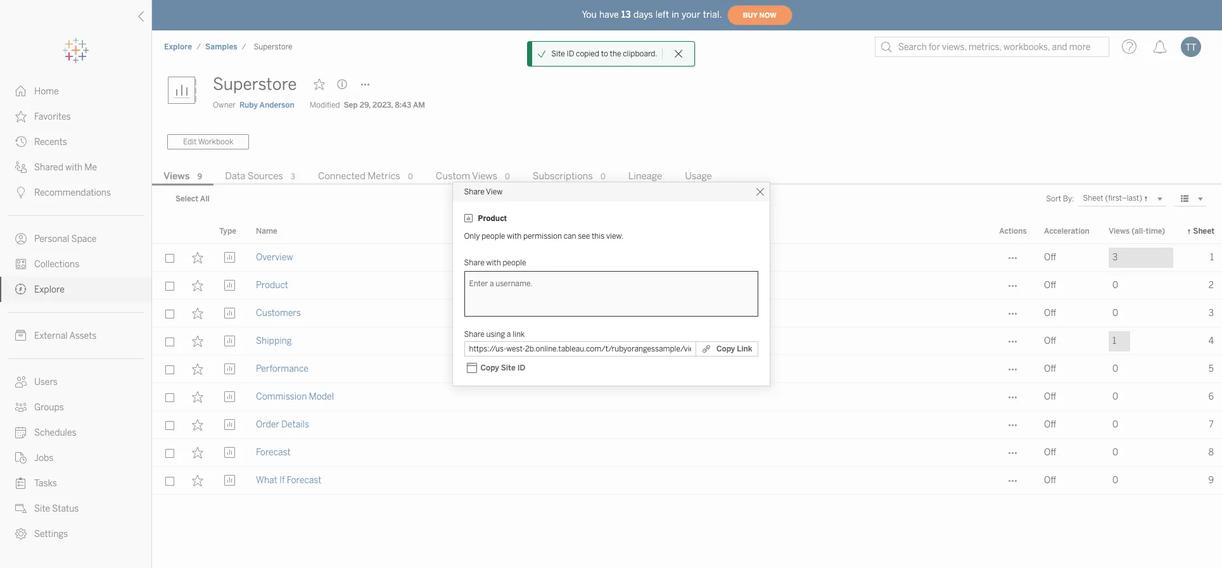 Task type: vqa. For each thing, say whether or not it's contained in the screenshot.
access
no



Task type: describe. For each thing, give the bounding box(es) containing it.
view image for what if forecast
[[224, 475, 235, 487]]

model
[[309, 392, 334, 402]]

4
[[1209, 336, 1214, 347]]

sub-spaces tab list
[[152, 169, 1223, 186]]

overview
[[256, 252, 293, 263]]

buy now button
[[727, 5, 793, 25]]

custom views
[[436, 170, 498, 182]]

1 horizontal spatial 1
[[1211, 252, 1214, 263]]

2023,
[[373, 101, 393, 110]]

row containing what if forecast
[[152, 467, 1223, 495]]

explore for explore / samples /
[[164, 42, 192, 51]]

tasks link
[[0, 471, 151, 496]]

1 vertical spatial 1
[[1113, 336, 1117, 347]]

navigation panel element
[[0, 38, 151, 547]]

with for people
[[486, 259, 501, 267]]

assets
[[69, 331, 97, 342]]

name
[[256, 227, 277, 236]]

share with people
[[464, 259, 526, 267]]

0 for 9
[[1113, 475, 1119, 486]]

explore / samples /
[[164, 42, 246, 51]]

product link
[[256, 272, 288, 300]]

off for 8
[[1045, 447, 1057, 458]]

select
[[176, 195, 198, 203]]

sources
[[248, 170, 283, 182]]

edit
[[183, 138, 197, 146]]

superstore element
[[250, 42, 296, 51]]

superstore inside main content
[[213, 74, 297, 94]]

0 vertical spatial people
[[482, 232, 505, 241]]

off for 5
[[1045, 364, 1057, 375]]

superstore main content
[[152, 63, 1223, 569]]

modified
[[310, 101, 340, 110]]

schedules link
[[0, 420, 151, 446]]

owner
[[213, 101, 236, 110]]

can
[[564, 232, 576, 241]]

external assets
[[34, 331, 97, 342]]

all
[[200, 195, 210, 203]]

views (all-time)
[[1109, 227, 1166, 236]]

details
[[281, 420, 309, 430]]

modified sep 29, 2023, 8:43 am
[[310, 101, 425, 110]]

3 inside sub-spaces tab list
[[291, 172, 295, 181]]

groups
[[34, 402, 64, 413]]

the
[[610, 49, 621, 58]]

anderson
[[260, 101, 295, 110]]

samples
[[205, 42, 238, 51]]

me
[[85, 162, 97, 173]]

only people with permission can see this view.
[[464, 232, 624, 241]]

1 vertical spatial explore link
[[0, 277, 151, 302]]

commission model link
[[256, 383, 334, 411]]

by:
[[1063, 195, 1075, 203]]

site status link
[[0, 496, 151, 522]]

main navigation. press the up and down arrow keys to access links. element
[[0, 79, 151, 547]]

workbook
[[198, 138, 233, 146]]

1 vertical spatial forecast
[[287, 475, 322, 486]]

select all
[[176, 195, 210, 203]]

explore for explore
[[34, 285, 65, 295]]

performance
[[256, 364, 309, 375]]

groups link
[[0, 395, 151, 420]]

by text only_f5he34f image for collections
[[15, 259, 27, 270]]

product inside 'share view' dialog
[[478, 214, 507, 223]]

what
[[256, 475, 278, 486]]

to
[[601, 49, 608, 58]]

in
[[672, 9, 680, 20]]

share using a link
[[464, 330, 525, 339]]

0 vertical spatial superstore
[[254, 42, 293, 51]]

shared with me
[[34, 162, 97, 173]]

commission model
[[256, 392, 334, 402]]

data
[[225, 170, 246, 182]]

samples link
[[205, 42, 238, 52]]

edit workbook
[[183, 138, 233, 146]]

buy
[[743, 11, 758, 19]]

site for site status
[[34, 504, 50, 515]]

favorites
[[34, 112, 71, 122]]

1 horizontal spatial explore link
[[164, 42, 193, 52]]

by text only_f5he34f image for favorites
[[15, 111, 27, 122]]

row group containing overview
[[152, 244, 1223, 495]]

view image for overview
[[224, 252, 235, 264]]

subscriptions
[[533, 170, 593, 182]]

9 inside "grid"
[[1209, 475, 1214, 486]]

sep
[[344, 101, 358, 110]]

share for share using a link
[[464, 330, 485, 339]]

view image for forecast
[[224, 447, 235, 459]]

commission
[[256, 392, 307, 402]]

share view
[[464, 188, 503, 196]]

you have 13 days left in your trial.
[[582, 9, 722, 20]]

site for site id copied to the clipboard.
[[552, 49, 565, 58]]

6
[[1209, 392, 1214, 402]]

by text only_f5he34f image for users
[[15, 376, 27, 388]]

external
[[34, 331, 68, 342]]

overview link
[[256, 244, 293, 272]]

view.
[[607, 232, 624, 241]]

recommendations
[[34, 188, 111, 198]]

connected
[[318, 170, 366, 182]]

buy now
[[743, 11, 777, 19]]

trial.
[[703, 9, 722, 20]]

1 vertical spatial people
[[503, 259, 526, 267]]

what if forecast
[[256, 475, 322, 486]]

order details
[[256, 420, 309, 430]]

8:43
[[395, 101, 412, 110]]

(all-
[[1132, 227, 1146, 236]]

view image for shipping
[[224, 336, 235, 347]]

using
[[486, 330, 505, 339]]

recents link
[[0, 129, 151, 155]]

this
[[592, 232, 605, 241]]

sort by:
[[1047, 195, 1075, 203]]

off for 3
[[1045, 308, 1057, 319]]

view image for customers
[[224, 308, 235, 319]]

now
[[760, 11, 777, 19]]

with for me
[[65, 162, 83, 173]]

13
[[622, 9, 631, 20]]

id
[[567, 49, 575, 58]]

sheet
[[1194, 227, 1215, 236]]

personal space link
[[0, 226, 151, 252]]

content type: view image
[[464, 214, 474, 224]]

by text only_f5he34f image for explore
[[15, 284, 27, 295]]

by text only_f5he34f image for site status
[[15, 503, 27, 515]]

performance link
[[256, 356, 309, 383]]

row containing commission model
[[152, 383, 1223, 411]]

share for share view
[[464, 188, 485, 196]]

view
[[486, 188, 503, 196]]

a
[[507, 330, 511, 339]]

metrics
[[368, 170, 401, 182]]



Task type: locate. For each thing, give the bounding box(es) containing it.
data sources
[[225, 170, 283, 182]]

by text only_f5he34f image inside home link
[[15, 86, 27, 97]]

8
[[1209, 447, 1214, 458]]

time)
[[1146, 227, 1166, 236]]

0 for 7
[[1113, 420, 1119, 430]]

view image left commission
[[224, 392, 235, 403]]

site
[[552, 49, 565, 58], [34, 504, 50, 515]]

Share using a link text field
[[464, 342, 697, 357]]

0
[[408, 172, 413, 181], [505, 172, 510, 181], [601, 172, 606, 181], [1113, 280, 1119, 291], [1113, 308, 1119, 319], [1113, 364, 1119, 375], [1113, 392, 1119, 402], [1113, 420, 1119, 430], [1113, 447, 1119, 458], [1113, 475, 1119, 486]]

users link
[[0, 370, 151, 395]]

people right only
[[482, 232, 505, 241]]

explore
[[164, 42, 192, 51], [34, 285, 65, 295]]

views left (all-
[[1109, 227, 1130, 236]]

by text only_f5he34f image inside 'shared with me' link
[[15, 162, 27, 173]]

view image down type
[[224, 252, 235, 264]]

view image for commission model
[[224, 392, 235, 403]]

success image
[[538, 49, 547, 58]]

off for 4
[[1045, 336, 1057, 347]]

2 by text only_f5he34f image from the top
[[15, 187, 27, 198]]

5 view image from the top
[[224, 392, 235, 403]]

site inside site status link
[[34, 504, 50, 515]]

0 for 2
[[1113, 280, 1119, 291]]

view image left what
[[224, 475, 235, 487]]

3 view image from the top
[[224, 336, 235, 347]]

view image for product
[[224, 280, 235, 292]]

customers link
[[256, 300, 301, 328]]

view image
[[224, 280, 235, 292], [224, 475, 235, 487]]

1 vertical spatial view image
[[224, 475, 235, 487]]

order details link
[[256, 411, 309, 439]]

1 horizontal spatial site
[[552, 49, 565, 58]]

4 row from the top
[[152, 328, 1223, 356]]

1 horizontal spatial /
[[242, 42, 246, 51]]

9 row from the top
[[152, 467, 1223, 495]]

2 vertical spatial with
[[486, 259, 501, 267]]

4 off from the top
[[1045, 336, 1057, 347]]

row containing overview
[[152, 244, 1223, 272]]

4 by text only_f5he34f image from the top
[[15, 284, 27, 295]]

sort
[[1047, 195, 1062, 203]]

7
[[1210, 420, 1214, 430]]

9 up the all
[[197, 172, 202, 181]]

copied
[[576, 49, 600, 58]]

order
[[256, 420, 279, 430]]

1
[[1211, 252, 1214, 263], [1113, 336, 1117, 347]]

product down overview link
[[256, 280, 288, 291]]

views inside "grid"
[[1109, 227, 1130, 236]]

0 vertical spatial view image
[[224, 280, 235, 292]]

explore left samples link
[[164, 42, 192, 51]]

by text only_f5he34f image inside the personal space link
[[15, 233, 27, 245]]

by text only_f5he34f image for home
[[15, 86, 27, 97]]

by text only_f5he34f image inside jobs link
[[15, 453, 27, 464]]

ruby
[[240, 101, 258, 110]]

6 row from the top
[[152, 383, 1223, 411]]

collections link
[[0, 252, 151, 277]]

days
[[634, 9, 653, 20]]

off for 1
[[1045, 252, 1057, 263]]

forecast down order
[[256, 447, 291, 458]]

0 vertical spatial explore link
[[164, 42, 193, 52]]

jobs
[[34, 453, 53, 464]]

29,
[[360, 101, 371, 110]]

3 by text only_f5he34f image from the top
[[15, 233, 27, 245]]

by text only_f5he34f image left site status
[[15, 503, 27, 515]]

6 off from the top
[[1045, 392, 1057, 402]]

product inside row group
[[256, 280, 288, 291]]

share view dialog
[[453, 183, 770, 386]]

0 vertical spatial forecast
[[256, 447, 291, 458]]

settings link
[[0, 522, 151, 547]]

3 by text only_f5he34f image from the top
[[15, 136, 27, 148]]

with inside main navigation. press the up and down arrow keys to access links. element
[[65, 162, 83, 173]]

views up share view
[[472, 170, 498, 182]]

2 horizontal spatial views
[[1109, 227, 1130, 236]]

3 down 2
[[1209, 308, 1214, 319]]

1 horizontal spatial explore
[[164, 42, 192, 51]]

0 horizontal spatial product
[[256, 280, 288, 291]]

0 vertical spatial site
[[552, 49, 565, 58]]

grid containing overview
[[152, 220, 1223, 569]]

1 vertical spatial product
[[256, 280, 288, 291]]

7 by text only_f5he34f image from the top
[[15, 503, 27, 515]]

/ left samples
[[197, 42, 201, 51]]

2 / from the left
[[242, 42, 246, 51]]

0 vertical spatial 1
[[1211, 252, 1214, 263]]

6 by text only_f5he34f image from the top
[[15, 427, 27, 439]]

3 down 'views (all-time)'
[[1113, 252, 1118, 263]]

4 by text only_f5he34f image from the top
[[15, 259, 27, 270]]

users
[[34, 377, 58, 388]]

by text only_f5he34f image inside collections link
[[15, 259, 27, 270]]

by text only_f5he34f image inside "tasks" link
[[15, 478, 27, 489]]

explore link down collections
[[0, 277, 151, 302]]

0 horizontal spatial site
[[34, 504, 50, 515]]

1 horizontal spatial 9
[[1209, 475, 1214, 486]]

1 horizontal spatial product
[[478, 214, 507, 223]]

by text only_f5he34f image inside recents link
[[15, 136, 27, 148]]

off for 9
[[1045, 475, 1057, 486]]

0 vertical spatial share
[[464, 188, 485, 196]]

6 by text only_f5he34f image from the top
[[15, 402, 27, 413]]

view image left 'shipping' link
[[224, 336, 235, 347]]

type
[[219, 227, 236, 236]]

7 view image from the top
[[224, 447, 235, 459]]

with left me at the top of the page
[[65, 162, 83, 173]]

0 horizontal spatial 9
[[197, 172, 202, 181]]

external assets link
[[0, 323, 151, 349]]

1 vertical spatial with
[[507, 232, 522, 241]]

1 by text only_f5he34f image from the top
[[15, 86, 27, 97]]

views for views (all-time)
[[1109, 227, 1130, 236]]

9 by text only_f5he34f image from the top
[[15, 529, 27, 540]]

5 row from the top
[[152, 356, 1223, 383]]

row containing shipping
[[152, 328, 1223, 356]]

by text only_f5he34f image
[[15, 86, 27, 97], [15, 111, 27, 122], [15, 136, 27, 148], [15, 259, 27, 270], [15, 330, 27, 342], [15, 427, 27, 439], [15, 503, 27, 515]]

space
[[71, 234, 97, 245]]

row containing product
[[152, 272, 1223, 300]]

view image left customers link
[[224, 308, 235, 319]]

by text only_f5he34f image for groups
[[15, 402, 27, 413]]

view image
[[224, 252, 235, 264], [224, 308, 235, 319], [224, 336, 235, 347], [224, 364, 235, 375], [224, 392, 235, 403], [224, 420, 235, 431], [224, 447, 235, 459]]

1 vertical spatial explore
[[34, 285, 65, 295]]

off for 7
[[1045, 420, 1057, 430]]

site left status
[[34, 504, 50, 515]]

by text only_f5he34f image left schedules at the left bottom of the page
[[15, 427, 27, 439]]

settings
[[34, 529, 68, 540]]

grid
[[152, 220, 1223, 569]]

off
[[1045, 252, 1057, 263], [1045, 280, 1057, 291], [1045, 308, 1057, 319], [1045, 336, 1057, 347], [1045, 364, 1057, 375], [1045, 392, 1057, 402], [1045, 420, 1057, 430], [1045, 447, 1057, 458], [1045, 475, 1057, 486]]

0 horizontal spatial 3
[[291, 172, 295, 181]]

site status
[[34, 504, 79, 515]]

0 horizontal spatial 1
[[1113, 336, 1117, 347]]

tasks
[[34, 479, 57, 489]]

by text only_f5he34f image left the recents at top left
[[15, 136, 27, 148]]

0 horizontal spatial with
[[65, 162, 83, 173]]

am
[[413, 101, 425, 110]]

with down the only people with permission can see this view.
[[486, 259, 501, 267]]

row group
[[152, 244, 1223, 495]]

view image for performance
[[224, 364, 235, 375]]

explore inside main navigation. press the up and down arrow keys to access links. element
[[34, 285, 65, 295]]

3 row from the top
[[152, 300, 1223, 328]]

2 vertical spatial share
[[464, 330, 485, 339]]

7 off from the top
[[1045, 420, 1057, 430]]

you
[[582, 9, 597, 20]]

row containing customers
[[152, 300, 1223, 328]]

share left the using at the left bottom of page
[[464, 330, 485, 339]]

1 vertical spatial share
[[464, 259, 485, 267]]

by text only_f5he34f image for settings
[[15, 529, 27, 540]]

2 horizontal spatial 3
[[1209, 308, 1214, 319]]

favorites link
[[0, 104, 151, 129]]

by text only_f5he34f image left home
[[15, 86, 27, 97]]

left
[[656, 9, 669, 20]]

views for views
[[164, 170, 190, 182]]

share with people list box
[[464, 271, 758, 317]]

0 for 8
[[1113, 447, 1119, 458]]

shared with me link
[[0, 155, 151, 180]]

people
[[482, 232, 505, 241], [503, 259, 526, 267]]

jobs link
[[0, 446, 151, 471]]

row containing forecast
[[152, 439, 1223, 467]]

0 horizontal spatial views
[[164, 170, 190, 182]]

site id copied to the clipboard.
[[552, 49, 658, 58]]

view image left performance link
[[224, 364, 235, 375]]

0 horizontal spatial explore link
[[0, 277, 151, 302]]

row containing performance
[[152, 356, 1223, 383]]

0 for 3
[[1113, 308, 1119, 319]]

site id copied to the clipboard. alert
[[552, 48, 658, 60]]

ruby anderson link
[[240, 100, 295, 111]]

superstore right samples
[[254, 42, 293, 51]]

view image left product link on the left of page
[[224, 280, 235, 292]]

1 view image from the top
[[224, 280, 235, 292]]

8 off from the top
[[1045, 447, 1057, 458]]

by text only_f5he34f image left favorites
[[15, 111, 27, 122]]

product
[[478, 214, 507, 223], [256, 280, 288, 291]]

share for share with people
[[464, 259, 485, 267]]

1 off from the top
[[1045, 252, 1057, 263]]

by text only_f5he34f image for external assets
[[15, 330, 27, 342]]

explore link
[[164, 42, 193, 52], [0, 277, 151, 302]]

1 share from the top
[[464, 188, 485, 196]]

9 off from the top
[[1045, 475, 1057, 486]]

3 off from the top
[[1045, 308, 1057, 319]]

lineage
[[629, 170, 662, 182]]

0 vertical spatial 3
[[291, 172, 295, 181]]

off for 6
[[1045, 392, 1057, 402]]

1 by text only_f5he34f image from the top
[[15, 162, 27, 173]]

product right content type: view image
[[478, 214, 507, 223]]

8 by text only_f5he34f image from the top
[[15, 478, 27, 489]]

9
[[197, 172, 202, 181], [1209, 475, 1214, 486]]

view image for order details
[[224, 420, 235, 431]]

1 view image from the top
[[224, 252, 235, 264]]

personal
[[34, 234, 69, 245]]

customers
[[256, 308, 301, 319]]

by text only_f5he34f image inside external assets link
[[15, 330, 27, 342]]

personal space
[[34, 234, 97, 245]]

by text only_f5he34f image for jobs
[[15, 453, 27, 464]]

1 vertical spatial 3
[[1113, 252, 1118, 263]]

acceleration
[[1045, 227, 1090, 236]]

5 by text only_f5he34f image from the top
[[15, 376, 27, 388]]

0 vertical spatial 9
[[197, 172, 202, 181]]

1 row from the top
[[152, 244, 1223, 272]]

2 off from the top
[[1045, 280, 1057, 291]]

1 horizontal spatial with
[[486, 259, 501, 267]]

5 by text only_f5he34f image from the top
[[15, 330, 27, 342]]

0 vertical spatial product
[[478, 214, 507, 223]]

off for 2
[[1045, 280, 1057, 291]]

schedules
[[34, 428, 76, 439]]

by text only_f5he34f image inside users "link"
[[15, 376, 27, 388]]

2 by text only_f5he34f image from the top
[[15, 111, 27, 122]]

by text only_f5he34f image inside settings link
[[15, 529, 27, 540]]

shipping
[[256, 336, 292, 347]]

explore link left samples link
[[164, 42, 193, 52]]

7 by text only_f5he34f image from the top
[[15, 453, 27, 464]]

by text only_f5he34f image left the external
[[15, 330, 27, 342]]

site left id
[[552, 49, 565, 58]]

1 horizontal spatial 3
[[1113, 252, 1118, 263]]

1 horizontal spatial views
[[472, 170, 498, 182]]

by text only_f5he34f image inside favorites link
[[15, 111, 27, 122]]

1 vertical spatial site
[[34, 504, 50, 515]]

forecast right if
[[287, 475, 322, 486]]

1 vertical spatial 9
[[1209, 475, 1214, 486]]

3 right sources
[[291, 172, 295, 181]]

share down only
[[464, 259, 485, 267]]

share down custom views
[[464, 188, 485, 196]]

2
[[1209, 280, 1214, 291]]

2 share from the top
[[464, 259, 485, 267]]

0 horizontal spatial explore
[[34, 285, 65, 295]]

2 row from the top
[[152, 272, 1223, 300]]

by text only_f5he34f image inside recommendations link
[[15, 187, 27, 198]]

by text only_f5he34f image inside site status link
[[15, 503, 27, 515]]

1 / from the left
[[197, 42, 201, 51]]

2 vertical spatial 3
[[1209, 308, 1214, 319]]

workbook image
[[167, 72, 205, 110]]

with left permission
[[507, 232, 522, 241]]

by text only_f5he34f image inside groups link
[[15, 402, 27, 413]]

views up select
[[164, 170, 190, 182]]

actions
[[1000, 227, 1027, 236]]

2 view image from the top
[[224, 308, 235, 319]]

1 vertical spatial superstore
[[213, 74, 297, 94]]

by text only_f5he34f image left collections
[[15, 259, 27, 270]]

by text only_f5he34f image
[[15, 162, 27, 173], [15, 187, 27, 198], [15, 233, 27, 245], [15, 284, 27, 295], [15, 376, 27, 388], [15, 402, 27, 413], [15, 453, 27, 464], [15, 478, 27, 489], [15, 529, 27, 540]]

0 for 5
[[1113, 364, 1119, 375]]

5 off from the top
[[1045, 364, 1057, 375]]

home link
[[0, 79, 151, 104]]

if
[[280, 475, 285, 486]]

by text only_f5he34f image for schedules
[[15, 427, 27, 439]]

8 row from the top
[[152, 439, 1223, 467]]

4 view image from the top
[[224, 364, 235, 375]]

your
[[682, 9, 701, 20]]

shared
[[34, 162, 63, 173]]

3 share from the top
[[464, 330, 485, 339]]

view image left order
[[224, 420, 235, 431]]

0 for 6
[[1113, 392, 1119, 402]]

home
[[34, 86, 59, 97]]

6 view image from the top
[[224, 420, 235, 431]]

by text only_f5he34f image for personal space
[[15, 233, 27, 245]]

0 vertical spatial explore
[[164, 42, 192, 51]]

row
[[152, 244, 1223, 272], [152, 272, 1223, 300], [152, 300, 1223, 328], [152, 328, 1223, 356], [152, 356, 1223, 383], [152, 383, 1223, 411], [152, 411, 1223, 439], [152, 439, 1223, 467], [152, 467, 1223, 495]]

connected metrics
[[318, 170, 401, 182]]

by text only_f5he34f image for recents
[[15, 136, 27, 148]]

select all button
[[167, 191, 218, 207]]

9 down 8
[[1209, 475, 1214, 486]]

7 row from the top
[[152, 411, 1223, 439]]

2 horizontal spatial with
[[507, 232, 522, 241]]

by text only_f5he34f image for recommendations
[[15, 187, 27, 198]]

superstore up owner ruby anderson
[[213, 74, 297, 94]]

link
[[513, 330, 525, 339]]

owner ruby anderson
[[213, 101, 295, 110]]

0 vertical spatial with
[[65, 162, 83, 173]]

by text only_f5he34f image for tasks
[[15, 478, 27, 489]]

explore down collections
[[34, 285, 65, 295]]

have
[[600, 9, 619, 20]]

site inside site id copied to the clipboard. alert
[[552, 49, 565, 58]]

9 inside sub-spaces tab list
[[197, 172, 202, 181]]

edit workbook button
[[167, 134, 249, 150]]

row containing order details
[[152, 411, 1223, 439]]

by text only_f5he34f image inside schedules link
[[15, 427, 27, 439]]

0 horizontal spatial /
[[197, 42, 201, 51]]

2 view image from the top
[[224, 475, 235, 487]]

/ right samples link
[[242, 42, 246, 51]]

view image left forecast link
[[224, 447, 235, 459]]

people down permission
[[503, 259, 526, 267]]

by text only_f5he34f image for shared with me
[[15, 162, 27, 173]]



